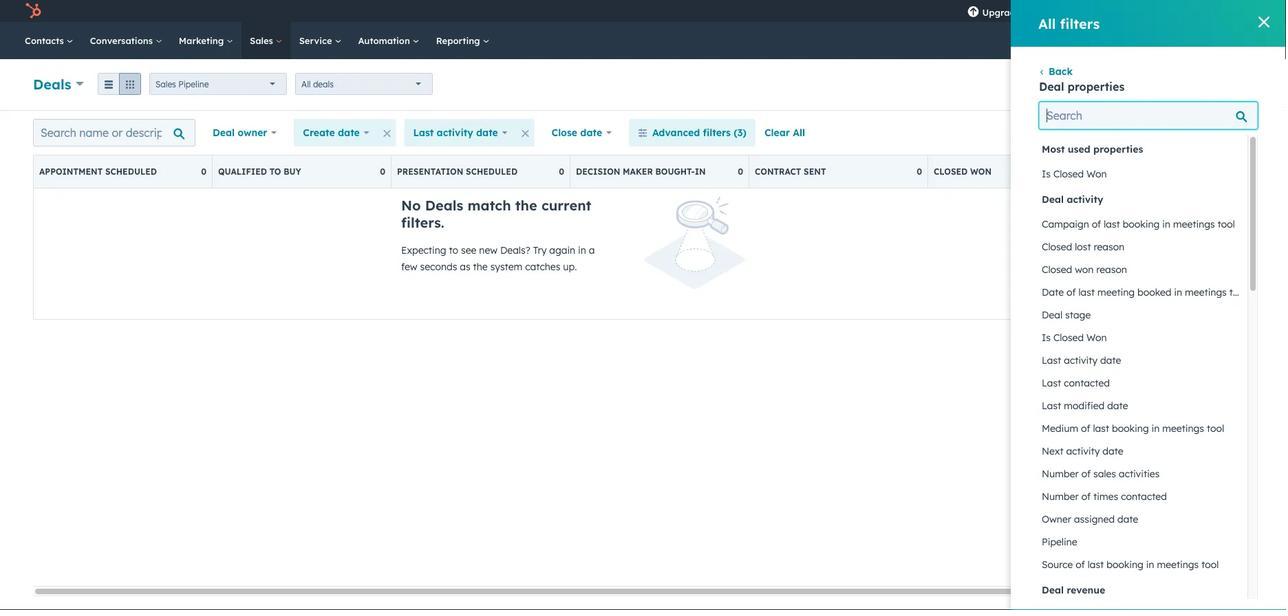 Task type: locate. For each thing, give the bounding box(es) containing it.
last up last contacted
[[1042, 355, 1062, 367]]

deal stage button
[[1040, 304, 1248, 327]]

0 vertical spatial booking
[[1123, 218, 1160, 230]]

no deals match the current filters.
[[401, 197, 592, 231]]

to for expecting
[[449, 244, 459, 256]]

in inside medium of last booking in meetings tool button
[[1152, 423, 1160, 435]]

deal down source
[[1042, 584, 1064, 597]]

next
[[1042, 445, 1064, 457]]

in down pipeline button at the right bottom
[[1147, 559, 1155, 571]]

sales left service
[[250, 35, 276, 46]]

1 vertical spatial reason
[[1097, 264, 1128, 276]]

in inside source of last booking in meetings tool button
[[1147, 559, 1155, 571]]

sales inside popup button
[[156, 79, 176, 89]]

all filters
[[1039, 15, 1100, 32]]

0 vertical spatial won
[[971, 167, 992, 177]]

reason up meeting
[[1097, 264, 1128, 276]]

sales pipeline button
[[149, 73, 287, 95]]

is
[[1042, 168, 1051, 180], [1042, 332, 1051, 344]]

won for 1st "is closed won" button from the bottom
[[1087, 332, 1107, 344]]

0 down most used properties at right top
[[1096, 167, 1101, 177]]

date inside 'button'
[[1118, 514, 1139, 526]]

meetings down pipeline button at the right bottom
[[1158, 559, 1199, 571]]

1 scheduled from the left
[[105, 167, 157, 177]]

0 vertical spatial number
[[1042, 468, 1079, 480]]

1 vertical spatial is closed won
[[1042, 332, 1107, 344]]

0 vertical spatial won
[[1087, 168, 1107, 180]]

activity inside last activity date button
[[1064, 355, 1098, 367]]

last inside popup button
[[413, 127, 434, 139]]

the right "as"
[[473, 261, 488, 273]]

number up owner
[[1042, 491, 1079, 503]]

won down most used properties at right top
[[1087, 168, 1107, 180]]

is down most at the right top of the page
[[1042, 168, 1051, 180]]

is closed won button
[[1040, 162, 1248, 186], [1040, 326, 1248, 349]]

reason right lost
[[1094, 241, 1125, 253]]

booking up the closed lost reason button at the top right of page
[[1123, 218, 1160, 230]]

medium of last booking in meetings tool
[[1042, 423, 1225, 435]]

date up pipeline button at the right bottom
[[1118, 514, 1139, 526]]

in down last modified date button
[[1152, 423, 1160, 435]]

1 horizontal spatial the
[[515, 197, 538, 214]]

group inside the 'deals' banner
[[98, 73, 141, 95]]

3 0 from the left
[[559, 167, 565, 177]]

booking down pipeline button at the right bottom
[[1107, 559, 1144, 571]]

date inside popup button
[[338, 127, 360, 139]]

date of last meeting booked in meetings tool
[[1042, 286, 1247, 298]]

the right the match
[[515, 197, 538, 214]]

0 horizontal spatial deals
[[33, 75, 71, 93]]

of left sales
[[1082, 468, 1091, 480]]

0 vertical spatial is closed won button
[[1040, 162, 1248, 186]]

the inside no deals match the current filters.
[[515, 197, 538, 214]]

reason
[[1094, 241, 1125, 253], [1097, 264, 1128, 276]]

create date button
[[294, 119, 378, 147]]

0 vertical spatial reason
[[1094, 241, 1125, 253]]

a
[[589, 244, 595, 256]]

reason for closed won reason
[[1097, 264, 1128, 276]]

filters
[[1061, 15, 1100, 32], [703, 127, 731, 139]]

0 horizontal spatial won
[[971, 167, 992, 177]]

deal
[[1040, 80, 1065, 94], [213, 127, 235, 139], [1042, 193, 1064, 205], [1042, 309, 1063, 321], [1042, 584, 1064, 597]]

owner
[[238, 127, 267, 139]]

1 horizontal spatial sales
[[250, 35, 276, 46]]

1 horizontal spatial filters
[[1061, 15, 1100, 32]]

advanced filters (3) button
[[629, 119, 756, 147]]

last up revenue
[[1088, 559, 1104, 571]]

deal down back "button"
[[1040, 80, 1065, 94]]

all left marketplaces 'icon'
[[1039, 15, 1056, 32]]

1 horizontal spatial pipeline
[[1042, 536, 1078, 548]]

1 vertical spatial pipeline
[[1042, 536, 1078, 548]]

try
[[533, 244, 547, 256]]

pipeline inside button
[[1042, 536, 1078, 548]]

Search HubSpot search field
[[1093, 29, 1262, 52]]

1 vertical spatial number
[[1042, 491, 1079, 503]]

deals banner
[[33, 70, 1254, 96]]

number down the "next"
[[1042, 468, 1079, 480]]

activity up last contacted
[[1064, 355, 1098, 367]]

0 vertical spatial is closed won
[[1042, 168, 1107, 180]]

all left deals
[[302, 79, 311, 89]]

as
[[460, 261, 471, 273]]

activity up number of sales activities
[[1067, 445, 1100, 457]]

to left "buy"
[[270, 167, 281, 177]]

0 for contract sent
[[917, 167, 923, 177]]

reason for closed lost reason
[[1094, 241, 1125, 253]]

clear all
[[765, 127, 805, 139]]

close date
[[552, 127, 602, 139]]

of right source
[[1076, 559, 1085, 571]]

again
[[550, 244, 576, 256]]

2 vertical spatial all
[[793, 127, 805, 139]]

1 vertical spatial to
[[449, 244, 459, 256]]

won inside button
[[1075, 264, 1094, 276]]

last activity date button
[[1040, 349, 1248, 372]]

closed won
[[934, 167, 992, 177]]

0 horizontal spatial scheduled
[[105, 167, 157, 177]]

1 horizontal spatial deals
[[425, 197, 464, 214]]

1 horizontal spatial last activity date
[[1042, 355, 1122, 367]]

0 vertical spatial contacted
[[1064, 377, 1110, 389]]

2 number from the top
[[1042, 491, 1079, 503]]

0 left qualified
[[201, 167, 207, 177]]

4 0 from the left
[[738, 167, 744, 177]]

0 horizontal spatial sales
[[156, 79, 176, 89]]

close
[[552, 127, 578, 139]]

date up presentation scheduled
[[476, 127, 498, 139]]

of right "date"
[[1067, 286, 1076, 298]]

upgrade image
[[968, 6, 980, 19]]

search image
[[1258, 36, 1267, 45]]

0 up current
[[559, 167, 565, 177]]

last activity date up presentation scheduled
[[413, 127, 498, 139]]

properties down the actions
[[1094, 143, 1144, 155]]

upgrade
[[983, 7, 1021, 18]]

of
[[1092, 218, 1102, 230], [1067, 286, 1076, 298], [1082, 423, 1091, 435], [1082, 468, 1091, 480], [1082, 491, 1091, 503], [1076, 559, 1085, 571]]

sales down conversations link
[[156, 79, 176, 89]]

is closed won down used
[[1042, 168, 1107, 180]]

reason inside closed won reason button
[[1097, 264, 1128, 276]]

last up closed lost reason
[[1104, 218, 1121, 230]]

in left a on the top left of the page
[[578, 244, 586, 256]]

decision
[[576, 167, 621, 177]]

0 left closed won
[[917, 167, 923, 177]]

deals down contacts link
[[33, 75, 71, 93]]

last up presentation
[[413, 127, 434, 139]]

pipeline
[[178, 79, 209, 89], [1042, 536, 1078, 548]]

modified
[[1064, 400, 1105, 412]]

in up the closed lost reason button at the top right of page
[[1163, 218, 1171, 230]]

Search search field
[[1040, 102, 1258, 129]]

last
[[1104, 218, 1121, 230], [1079, 286, 1095, 298], [1094, 423, 1110, 435], [1088, 559, 1104, 571]]

2 horizontal spatial all
[[1039, 15, 1056, 32]]

tool for campaign of last booking in meetings tool
[[1218, 218, 1236, 230]]

0 vertical spatial last activity date
[[413, 127, 498, 139]]

advanced filters (3)
[[653, 127, 747, 139]]

is down 'deal stage'
[[1042, 332, 1051, 344]]

1 is closed won button from the top
[[1040, 162, 1248, 186]]

to inside expecting to see new deals? try again in a few seconds as the system catches up.
[[449, 244, 459, 256]]

1 vertical spatial won
[[1087, 332, 1107, 344]]

last down last modified date
[[1094, 423, 1110, 435]]

deals right no
[[425, 197, 464, 214]]

hubspot link
[[17, 3, 52, 19]]

last down "closed won reason"
[[1079, 286, 1095, 298]]

help button
[[1093, 0, 1116, 22]]

settings image
[[1122, 6, 1134, 18]]

of for number of times contacted
[[1082, 491, 1091, 503]]

0 vertical spatial sales
[[250, 35, 276, 46]]

2 scheduled from the left
[[466, 167, 518, 177]]

board actions button
[[1040, 119, 1149, 147]]

filters for all
[[1061, 15, 1100, 32]]

last up medium at the right of page
[[1042, 400, 1062, 412]]

1 won from the top
[[1087, 168, 1107, 180]]

booking for campaign
[[1123, 218, 1160, 230]]

meetings for source of last booking in meetings tool
[[1158, 559, 1199, 571]]

number for number of times contacted
[[1042, 491, 1079, 503]]

0 vertical spatial filters
[[1061, 15, 1100, 32]]

2 0 from the left
[[380, 167, 386, 177]]

number for number of sales activities
[[1042, 468, 1079, 480]]

0 vertical spatial deals
[[33, 75, 71, 93]]

meetings up next activity date button
[[1163, 423, 1205, 435]]

0 left contract
[[738, 167, 744, 177]]

2 won from the top
[[1087, 332, 1107, 344]]

all
[[1039, 15, 1056, 32], [302, 79, 311, 89], [793, 127, 805, 139]]

contacted down number of sales activities button
[[1122, 491, 1168, 503]]

back button
[[1039, 65, 1073, 77]]

service
[[299, 35, 335, 46]]

scheduled
[[105, 167, 157, 177], [466, 167, 518, 177]]

won
[[971, 167, 992, 177], [1075, 264, 1094, 276]]

up.
[[563, 261, 577, 273]]

help image
[[1098, 6, 1111, 19]]

is closed won button up campaign of last booking in meetings tool button
[[1040, 162, 1248, 186]]

in inside campaign of last booking in meetings tool button
[[1163, 218, 1171, 230]]

conversations link
[[82, 22, 171, 59]]

scheduled up the match
[[466, 167, 518, 177]]

reason inside the closed lost reason button
[[1094, 241, 1125, 253]]

source
[[1042, 559, 1073, 571]]

deal owner button
[[204, 119, 286, 147]]

0 horizontal spatial contacted
[[1064, 377, 1110, 389]]

last activity date up last contacted
[[1042, 355, 1122, 367]]

1 horizontal spatial scheduled
[[466, 167, 518, 177]]

deal for deal owner
[[213, 127, 235, 139]]

scheduled for appointment scheduled
[[105, 167, 157, 177]]

menu
[[958, 0, 1270, 22]]

1 vertical spatial booking
[[1112, 423, 1149, 435]]

closed
[[934, 167, 968, 177], [1054, 168, 1084, 180], [1042, 241, 1073, 253], [1042, 264, 1073, 276], [1054, 332, 1084, 344]]

deal left owner at left top
[[213, 127, 235, 139]]

1 number from the top
[[1042, 468, 1079, 480]]

0 vertical spatial properties
[[1068, 80, 1125, 94]]

deal down "date"
[[1042, 309, 1063, 321]]

of for medium of last booking in meetings tool
[[1082, 423, 1091, 435]]

won for second "is closed won" button from the bottom of the row group containing most used properties
[[1087, 168, 1107, 180]]

service link
[[291, 22, 350, 59]]

1 vertical spatial all
[[302, 79, 311, 89]]

deal inside popup button
[[213, 127, 235, 139]]

1 horizontal spatial won
[[1075, 264, 1094, 276]]

deal for deal revenue
[[1042, 584, 1064, 597]]

create
[[303, 127, 335, 139]]

deal for deal activity
[[1042, 193, 1064, 205]]

all right clear
[[793, 127, 805, 139]]

2 vertical spatial booking
[[1107, 559, 1144, 571]]

1 vertical spatial is
[[1042, 332, 1051, 344]]

1 vertical spatial filters
[[703, 127, 731, 139]]

0 vertical spatial is
[[1042, 168, 1051, 180]]

1 vertical spatial is closed won button
[[1040, 326, 1248, 349]]

calling icon button
[[1035, 2, 1059, 20]]

activity up campaign
[[1067, 193, 1104, 205]]

0 horizontal spatial to
[[270, 167, 281, 177]]

1 horizontal spatial contacted
[[1122, 491, 1168, 503]]

meetings up the closed lost reason button at the top right of page
[[1174, 218, 1216, 230]]

sales for sales pipeline
[[156, 79, 176, 89]]

booked
[[1138, 286, 1172, 298]]

0 horizontal spatial all
[[302, 79, 311, 89]]

0 left presentation
[[380, 167, 386, 177]]

deal owner
[[213, 127, 267, 139]]

in for medium of last booking in meetings tool
[[1152, 423, 1160, 435]]

deal up campaign
[[1042, 193, 1064, 205]]

calling icon image
[[1041, 5, 1053, 18]]

0 vertical spatial all
[[1039, 15, 1056, 32]]

won down stage
[[1087, 332, 1107, 344]]

1 vertical spatial sales
[[156, 79, 176, 89]]

activities
[[1119, 468, 1160, 480]]

in inside expecting to see new deals? try again in a few seconds as the system catches up.
[[578, 244, 586, 256]]

marketing
[[179, 35, 227, 46]]

6 0 from the left
[[1096, 167, 1101, 177]]

marketplaces button
[[1061, 0, 1090, 22]]

lost
[[1075, 241, 1092, 253]]

assigned
[[1075, 514, 1115, 526]]

system
[[491, 261, 523, 273]]

is closed won down stage
[[1042, 332, 1107, 344]]

last activity date inside last activity date popup button
[[413, 127, 498, 139]]

0 vertical spatial to
[[270, 167, 281, 177]]

date up "medium of last booking in meetings tool"
[[1108, 400, 1129, 412]]

actions button
[[1057, 74, 1118, 96]]

of for campaign of last booking in meetings tool
[[1092, 218, 1102, 230]]

0 horizontal spatial the
[[473, 261, 488, 273]]

1 vertical spatial won
[[1075, 264, 1094, 276]]

won for closed won
[[971, 167, 992, 177]]

to left see
[[449, 244, 459, 256]]

reporting
[[436, 35, 483, 46]]

0 for qualified to buy
[[380, 167, 386, 177]]

0 horizontal spatial filters
[[703, 127, 731, 139]]

it!
[[1240, 5, 1248, 17]]

most
[[1042, 143, 1065, 155]]

5 0 from the left
[[917, 167, 923, 177]]

automation
[[358, 35, 413, 46]]

pipeline down marketing
[[178, 79, 209, 89]]

of down last modified date
[[1082, 423, 1091, 435]]

1 vertical spatial contacted
[[1122, 491, 1168, 503]]

closed lost reason button
[[1040, 235, 1248, 259]]

1 vertical spatial deals
[[425, 197, 464, 214]]

all for all filters
[[1039, 15, 1056, 32]]

number of sales activities button
[[1040, 463, 1248, 486]]

2 is from the top
[[1042, 332, 1051, 344]]

in inside date of last meeting booked in meetings tool button
[[1175, 286, 1183, 298]]

board
[[1057, 127, 1086, 139]]

activity inside last activity date popup button
[[437, 127, 473, 139]]

1 horizontal spatial to
[[449, 244, 459, 256]]

booking
[[1123, 218, 1160, 230], [1112, 423, 1149, 435], [1107, 559, 1144, 571]]

source of last booking in meetings tool
[[1042, 559, 1219, 571]]

0 horizontal spatial last activity date
[[413, 127, 498, 139]]

properties down "back"
[[1068, 80, 1125, 94]]

number
[[1042, 468, 1079, 480], [1042, 491, 1079, 503]]

sales
[[250, 35, 276, 46], [156, 79, 176, 89]]

menu item
[[1031, 0, 1034, 22]]

scheduled down search name or description search box
[[105, 167, 157, 177]]

pipeline inside popup button
[[178, 79, 209, 89]]

all deals
[[302, 79, 334, 89]]

pipeline button
[[1040, 531, 1248, 554]]

activity up presentation scheduled
[[437, 127, 473, 139]]

of up closed lost reason
[[1092, 218, 1102, 230]]

is closed won button up last contacted button
[[1040, 326, 1248, 349]]

1 horizontal spatial all
[[793, 127, 805, 139]]

date right create on the left top
[[338, 127, 360, 139]]

closed for closed won
[[934, 167, 968, 177]]

1 vertical spatial last activity date
[[1042, 355, 1122, 367]]

the inside expecting to see new deals? try again in a few seconds as the system catches up.
[[473, 261, 488, 273]]

deal for deal stage
[[1042, 309, 1063, 321]]

1 0 from the left
[[201, 167, 207, 177]]

date
[[1042, 286, 1064, 298]]

all inside button
[[793, 127, 805, 139]]

filters inside button
[[703, 127, 731, 139]]

save view button
[[1157, 119, 1254, 147]]

won
[[1087, 168, 1107, 180], [1087, 332, 1107, 344]]

in right "booked"
[[1175, 286, 1183, 298]]

contacted up last modified date
[[1064, 377, 1110, 389]]

booking down last modified date button
[[1112, 423, 1149, 435]]

actions
[[1069, 80, 1098, 90]]

row group
[[1040, 135, 1248, 611]]

deal inside button
[[1042, 309, 1063, 321]]

0 vertical spatial the
[[515, 197, 538, 214]]

activity inside next activity date button
[[1067, 445, 1100, 457]]

all inside popup button
[[302, 79, 311, 89]]

0 horizontal spatial pipeline
[[178, 79, 209, 89]]

group
[[98, 73, 141, 95]]

of left the times
[[1082, 491, 1091, 503]]

1 vertical spatial the
[[473, 261, 488, 273]]

closed for closed lost reason
[[1042, 241, 1073, 253]]

0 vertical spatial pipeline
[[178, 79, 209, 89]]

deals
[[33, 75, 71, 93], [425, 197, 464, 214]]

last up last modified date
[[1042, 377, 1062, 389]]

pipeline up source
[[1042, 536, 1078, 548]]



Task type: describe. For each thing, give the bounding box(es) containing it.
terry turtle image
[[1173, 5, 1186, 17]]

last for last contacted button
[[1042, 377, 1062, 389]]

menu containing vhs can fix it!
[[958, 0, 1270, 22]]

owner
[[1042, 514, 1072, 526]]

campaign of last booking in meetings tool button
[[1040, 213, 1248, 236]]

conversations
[[90, 35, 155, 46]]

2 is closed won from the top
[[1042, 332, 1107, 344]]

0 for presentation scheduled
[[559, 167, 565, 177]]

next activity date button
[[1040, 440, 1248, 463]]

deal stage
[[1042, 309, 1091, 321]]

sales
[[1094, 468, 1117, 480]]

fix
[[1227, 5, 1238, 17]]

buy
[[284, 167, 301, 177]]

last modified date button
[[1040, 394, 1248, 418]]

bought-
[[656, 167, 695, 177]]

search button
[[1251, 29, 1274, 52]]

last contacted
[[1042, 377, 1110, 389]]

last for date
[[1079, 286, 1095, 298]]

booking for medium
[[1112, 423, 1149, 435]]

last for campaign
[[1104, 218, 1121, 230]]

clear
[[765, 127, 790, 139]]

maker
[[623, 167, 653, 177]]

advanced
[[653, 127, 700, 139]]

qualified
[[218, 167, 267, 177]]

closed lost reason
[[1042, 241, 1125, 253]]

last activity date inside last activity date button
[[1042, 355, 1122, 367]]

create date
[[303, 127, 360, 139]]

seconds
[[420, 261, 457, 273]]

0 for appointment scheduled
[[201, 167, 207, 177]]

presentation scheduled
[[397, 167, 518, 177]]

last for last activity date button
[[1042, 355, 1062, 367]]

closed for closed won reason
[[1042, 264, 1073, 276]]

last contacted button
[[1040, 372, 1248, 395]]

0 for closed won
[[1096, 167, 1101, 177]]

new
[[479, 244, 498, 256]]

last for medium
[[1094, 423, 1110, 435]]

all for all deals
[[302, 79, 311, 89]]

sales for sales
[[250, 35, 276, 46]]

decision maker bought-in
[[576, 167, 706, 177]]

of for date of last meeting booked in meetings tool
[[1067, 286, 1076, 298]]

1 is from the top
[[1042, 168, 1051, 180]]

medium of last booking in meetings tool button
[[1040, 417, 1248, 440]]

deals inside popup button
[[33, 75, 71, 93]]

contacts
[[25, 35, 67, 46]]

vhs can fix it!
[[1189, 5, 1248, 17]]

last for last modified date button
[[1042, 400, 1062, 412]]

no
[[401, 197, 421, 214]]

owner assigned date button
[[1040, 508, 1248, 531]]

see
[[461, 244, 477, 256]]

stage
[[1066, 309, 1091, 321]]

0 for decision maker bought-in
[[738, 167, 744, 177]]

reporting link
[[428, 22, 498, 59]]

scheduled for presentation scheduled
[[466, 167, 518, 177]]

sales link
[[242, 22, 291, 59]]

booking for source
[[1107, 559, 1144, 571]]

closed won reason button
[[1040, 258, 1248, 281]]

qualified to buy
[[218, 167, 301, 177]]

medium
[[1042, 423, 1079, 435]]

deal revenue
[[1042, 584, 1106, 597]]

campaign of last booking in meetings tool
[[1042, 218, 1236, 230]]

contract
[[755, 167, 802, 177]]

contacts link
[[17, 22, 82, 59]]

filters for advanced
[[703, 127, 731, 139]]

in for campaign of last booking in meetings tool
[[1163, 218, 1171, 230]]

sales pipeline
[[156, 79, 209, 89]]

current
[[542, 197, 592, 214]]

2 is closed won button from the top
[[1040, 326, 1248, 349]]

meetings right "booked"
[[1185, 286, 1227, 298]]

automation link
[[350, 22, 428, 59]]

number of times contacted button
[[1040, 485, 1248, 508]]

date up last contacted button
[[1101, 355, 1122, 367]]

sent
[[804, 167, 826, 177]]

used
[[1068, 143, 1091, 155]]

deal properties
[[1040, 80, 1125, 94]]

meetings for campaign of last booking in meetings tool
[[1174, 218, 1216, 230]]

marketplaces image
[[1070, 6, 1082, 19]]

all deals button
[[295, 73, 433, 95]]

close date button
[[543, 119, 621, 147]]

close image
[[1259, 17, 1270, 28]]

notifications button
[[1139, 0, 1162, 22]]

deal for deal properties
[[1040, 80, 1065, 94]]

row group containing most used properties
[[1040, 135, 1248, 611]]

contract sent
[[755, 167, 826, 177]]

hubspot image
[[25, 3, 41, 19]]

last for source
[[1088, 559, 1104, 571]]

appointment
[[39, 167, 103, 177]]

presentation
[[397, 167, 464, 177]]

back
[[1049, 65, 1073, 77]]

expecting to see new deals? try again in a few seconds as the system catches up.
[[401, 244, 595, 273]]

date up sales
[[1103, 445, 1124, 457]]

deals button
[[33, 74, 84, 94]]

Search name or description search field
[[33, 119, 196, 147]]

vhs
[[1189, 5, 1207, 17]]

appointment scheduled
[[39, 167, 157, 177]]

1 is closed won from the top
[[1042, 168, 1107, 180]]

date right close
[[581, 127, 602, 139]]

1 vertical spatial properties
[[1094, 143, 1144, 155]]

to for qualified
[[270, 167, 281, 177]]

next activity date
[[1042, 445, 1124, 457]]

deals inside no deals match the current filters.
[[425, 197, 464, 214]]

meetings for medium of last booking in meetings tool
[[1163, 423, 1205, 435]]

tool for source of last booking in meetings tool
[[1202, 559, 1219, 571]]

settings link
[[1119, 4, 1136, 18]]

most used properties
[[1042, 143, 1144, 155]]

in for source of last booking in meetings tool
[[1147, 559, 1155, 571]]

of for source of last booking in meetings tool
[[1076, 559, 1085, 571]]

number of sales activities
[[1042, 468, 1160, 480]]

of for number of sales activities
[[1082, 468, 1091, 480]]

view
[[1215, 127, 1236, 139]]

save view
[[1189, 127, 1236, 139]]

marketing link
[[171, 22, 242, 59]]

won for closed won reason
[[1075, 264, 1094, 276]]

tool for medium of last booking in meetings tool
[[1207, 423, 1225, 435]]

notifications image
[[1145, 6, 1157, 19]]

date of last meeting booked in meetings tool button
[[1040, 281, 1248, 304]]

clear all button
[[756, 119, 814, 147]]

filters.
[[401, 214, 444, 231]]



Task type: vqa. For each thing, say whether or not it's contained in the screenshot.
ACCOUNT SETUP 'element' on the left
no



